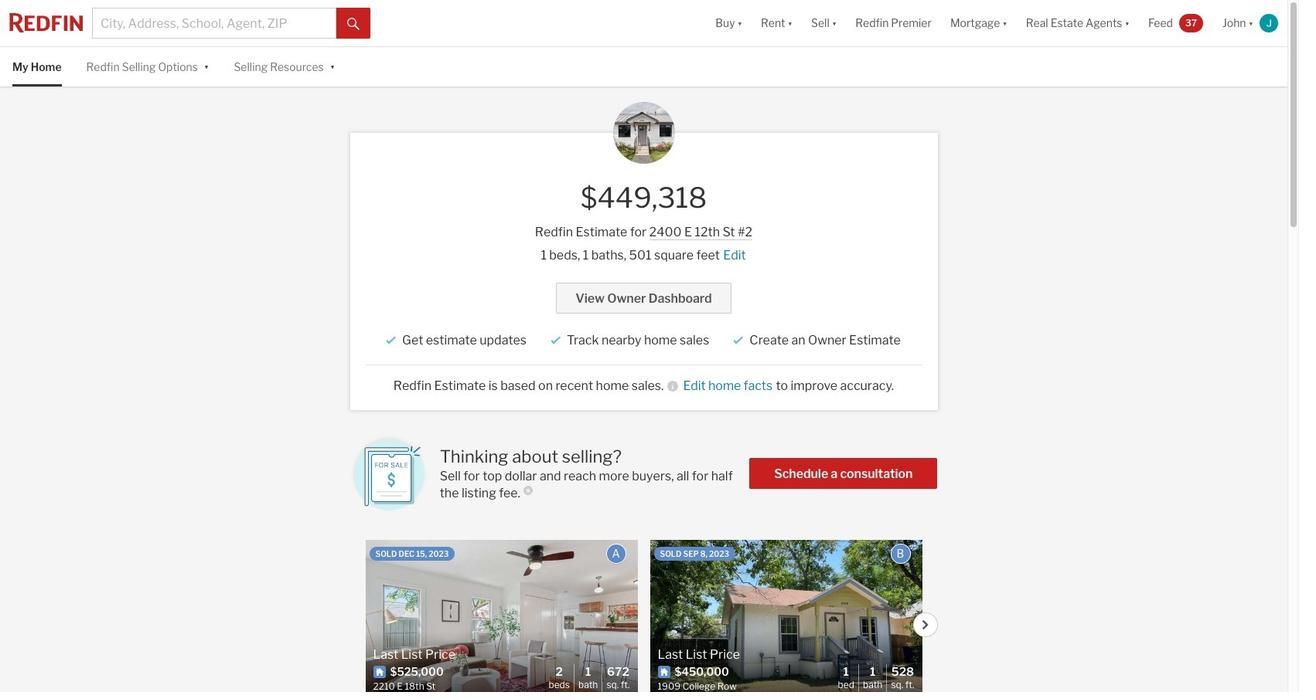 Task type: describe. For each thing, give the bounding box(es) containing it.
disclaimer image
[[524, 486, 533, 496]]

submit search image
[[347, 18, 360, 30]]

photo of 2210 e 18th st, austin, tx 78702 image
[[365, 540, 638, 693]]



Task type: locate. For each thing, give the bounding box(es) containing it.
next image
[[921, 621, 930, 630]]

user photo image
[[1260, 14, 1278, 32]]

photo of 1909 college row, austin, tx 78702 image
[[650, 540, 922, 693]]

City, Address, School, Agent, ZIP search field
[[92, 8, 336, 39]]



Task type: vqa. For each thing, say whether or not it's contained in the screenshot.
Photo of 2210 E 18th St, Austin, TX 78702
yes



